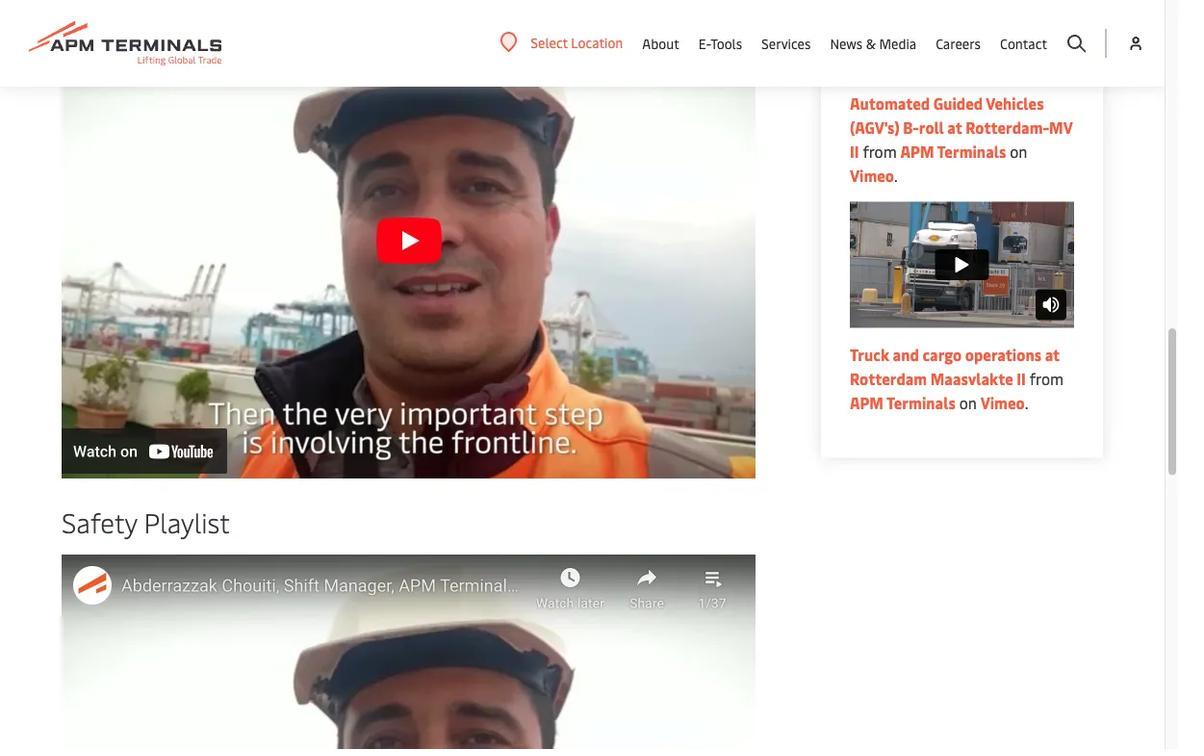 Task type: vqa. For each thing, say whether or not it's contained in the screenshot.
bottommost be
no



Task type: describe. For each thing, give the bounding box(es) containing it.
on for cargo
[[960, 392, 977, 413]]

safety
[[62, 504, 137, 540]]

news
[[830, 34, 863, 52]]

. for operations
[[1025, 392, 1029, 413]]

truck and cargo operations at rotterdam maasvlakte ii
[[850, 344, 1060, 389]]

vimeo link for truck and cargo operations at rotterdam maasvlakte ii
[[981, 392, 1025, 413]]

automated guided vehicles (agv's) b-roll at rotterdam-mv ii link
[[850, 93, 1073, 162]]

e-tools button
[[699, 0, 743, 87]]

rotterdam
[[850, 368, 928, 389]]

from apm terminals on vimeo . for at
[[850, 141, 1028, 186]]

apm for roll
[[901, 141, 935, 162]]

news & media
[[830, 34, 917, 52]]

&
[[866, 34, 876, 52]]

. for (agv's)
[[895, 165, 898, 186]]

about button
[[643, 0, 680, 87]]

from apm terminals on vimeo . for maasvlakte
[[850, 368, 1064, 413]]

rotterdam-
[[966, 117, 1050, 138]]

contact button
[[1001, 0, 1048, 87]]

terminals for maasvlakte
[[887, 392, 956, 413]]

e-
[[699, 34, 711, 52]]

on for vehicles
[[1010, 141, 1028, 162]]

from for (agv's)
[[863, 141, 897, 162]]

apm for rotterdam
[[850, 392, 884, 413]]

automated
[[850, 93, 930, 114]]

operations
[[966, 344, 1042, 365]]

select
[[531, 33, 568, 52]]

services
[[762, 34, 811, 52]]

apm terminals link for rotterdam
[[850, 392, 956, 413]]

roll
[[920, 117, 944, 138]]

media
[[880, 34, 917, 52]]

guided
[[934, 93, 983, 114]]

select location button
[[500, 32, 623, 53]]



Task type: locate. For each thing, give the bounding box(es) containing it.
vimeo link for automated guided vehicles (agv's) b-roll at rotterdam-mv ii
[[850, 165, 895, 186]]

vimeo for truck and cargo operations at rotterdam maasvlakte ii
[[981, 392, 1025, 413]]

vimeo
[[850, 165, 895, 186], [981, 392, 1025, 413]]

truck
[[850, 344, 890, 365]]

apm
[[901, 141, 935, 162], [850, 392, 884, 413]]

from
[[863, 141, 897, 162], [1030, 368, 1064, 389]]

from apm terminals on vimeo .
[[850, 141, 1028, 186], [850, 368, 1064, 413]]

from down operations
[[1030, 368, 1064, 389]]

(agv's)
[[850, 117, 900, 138]]

at right roll
[[948, 117, 963, 138]]

at
[[948, 117, 963, 138], [1045, 344, 1060, 365]]

mv
[[1050, 117, 1073, 138]]

1 vertical spatial vimeo link
[[981, 392, 1025, 413]]

on
[[1010, 141, 1028, 162], [960, 392, 977, 413]]

1 horizontal spatial on
[[1010, 141, 1028, 162]]

select location
[[531, 33, 623, 52]]

0 horizontal spatial apm
[[850, 392, 884, 413]]

apm down rotterdam
[[850, 392, 884, 413]]

1 vertical spatial at
[[1045, 344, 1060, 365]]

0 vertical spatial from
[[863, 141, 897, 162]]

maasvlakte
[[931, 368, 1014, 389]]

1 horizontal spatial at
[[1045, 344, 1060, 365]]

.
[[895, 165, 898, 186], [1025, 392, 1029, 413]]

vimeo link
[[850, 165, 895, 186], [981, 392, 1025, 413]]

apm terminals link
[[901, 141, 1007, 162], [850, 392, 956, 413]]

0 horizontal spatial at
[[948, 117, 963, 138]]

ii inside truck and cargo operations at rotterdam maasvlakte ii
[[1017, 368, 1026, 389]]

and
[[893, 344, 920, 365]]

0 vertical spatial .
[[895, 165, 898, 186]]

0 vertical spatial apm terminals link
[[901, 141, 1007, 162]]

e-tools
[[699, 34, 743, 52]]

cargo
[[923, 344, 962, 365]]

0 vertical spatial ii
[[850, 141, 859, 162]]

1 vertical spatial ii
[[1017, 368, 1026, 389]]

0 horizontal spatial vimeo link
[[850, 165, 895, 186]]

1 vertical spatial from apm terminals on vimeo .
[[850, 368, 1064, 413]]

0 vertical spatial on
[[1010, 141, 1028, 162]]

1 horizontal spatial ii
[[1017, 368, 1026, 389]]

location
[[571, 33, 623, 52]]

1 vertical spatial apm terminals link
[[850, 392, 956, 413]]

vimeo link down (agv's)
[[850, 165, 895, 186]]

playlist
[[144, 504, 230, 540]]

1 vertical spatial apm
[[850, 392, 884, 413]]

1 horizontal spatial .
[[1025, 392, 1029, 413]]

vehicles
[[986, 93, 1044, 114]]

1 horizontal spatial from
[[1030, 368, 1064, 389]]

careers button
[[936, 0, 981, 87]]

1 vertical spatial terminals
[[887, 392, 956, 413]]

ii down (agv's)
[[850, 141, 859, 162]]

contact
[[1001, 34, 1048, 52]]

at right operations
[[1045, 344, 1060, 365]]

ii inside automated guided vehicles (agv's) b-roll at rotterdam-mv ii
[[850, 141, 859, 162]]

vimeo for automated guided vehicles (agv's) b-roll at rotterdam-mv ii
[[850, 165, 895, 186]]

on down "maasvlakte"
[[960, 392, 977, 413]]

apm terminals link down roll
[[901, 141, 1007, 162]]

0 horizontal spatial on
[[960, 392, 977, 413]]

b-
[[904, 117, 920, 138]]

2 from apm terminals on vimeo . from the top
[[850, 368, 1064, 413]]

at inside truck and cargo operations at rotterdam maasvlakte ii
[[1045, 344, 1060, 365]]

0 vertical spatial terminals
[[938, 141, 1007, 162]]

from for operations
[[1030, 368, 1064, 389]]

vimeo link down "maasvlakte"
[[981, 392, 1025, 413]]

truck and cargo operations at rotterdam maasvlakte ii link
[[850, 344, 1060, 389]]

0 horizontal spatial ii
[[850, 141, 859, 162]]

1 horizontal spatial vimeo link
[[981, 392, 1025, 413]]

terminals for at
[[938, 141, 1007, 162]]

about
[[643, 34, 680, 52]]

0 vertical spatial at
[[948, 117, 963, 138]]

0 horizontal spatial .
[[895, 165, 898, 186]]

safety playlist
[[62, 504, 230, 540]]

0 vertical spatial from apm terminals on vimeo .
[[850, 141, 1028, 186]]

services button
[[762, 0, 811, 87]]

from apm terminals on vimeo . down roll
[[850, 141, 1028, 186]]

. down (agv's)
[[895, 165, 898, 186]]

apm terminals link down rotterdam
[[850, 392, 956, 413]]

automated guided vehicles (agv's) b-roll at rotterdam-mv ii
[[850, 93, 1073, 162]]

apm terminals link for roll
[[901, 141, 1007, 162]]

terminals
[[938, 141, 1007, 162], [887, 392, 956, 413]]

apm down b-
[[901, 141, 935, 162]]

1 horizontal spatial apm
[[901, 141, 935, 162]]

from apm terminals on vimeo . down the cargo
[[850, 368, 1064, 413]]

0 vertical spatial vimeo
[[850, 165, 895, 186]]

at inside automated guided vehicles (agv's) b-roll at rotterdam-mv ii
[[948, 117, 963, 138]]

1 vertical spatial on
[[960, 392, 977, 413]]

1 vertical spatial from
[[1030, 368, 1064, 389]]

vimeo down "maasvlakte"
[[981, 392, 1025, 413]]

vimeo down (agv's)
[[850, 165, 895, 186]]

1 vertical spatial vimeo
[[981, 392, 1025, 413]]

news & media button
[[830, 0, 917, 87]]

terminals down rotterdam
[[887, 392, 956, 413]]

1 vertical spatial .
[[1025, 392, 1029, 413]]

0 horizontal spatial from
[[863, 141, 897, 162]]

1 from apm terminals on vimeo . from the top
[[850, 141, 1028, 186]]

ii
[[850, 141, 859, 162], [1017, 368, 1026, 389]]

ii down operations
[[1017, 368, 1026, 389]]

from down (agv's)
[[863, 141, 897, 162]]

on down rotterdam-
[[1010, 141, 1028, 162]]

careers
[[936, 34, 981, 52]]

0 horizontal spatial vimeo
[[850, 165, 895, 186]]

. down operations
[[1025, 392, 1029, 413]]

tools
[[711, 34, 743, 52]]

0 vertical spatial apm
[[901, 141, 935, 162]]

0 vertical spatial vimeo link
[[850, 165, 895, 186]]

terminals down rotterdam-
[[938, 141, 1007, 162]]

1 horizontal spatial vimeo
[[981, 392, 1025, 413]]



